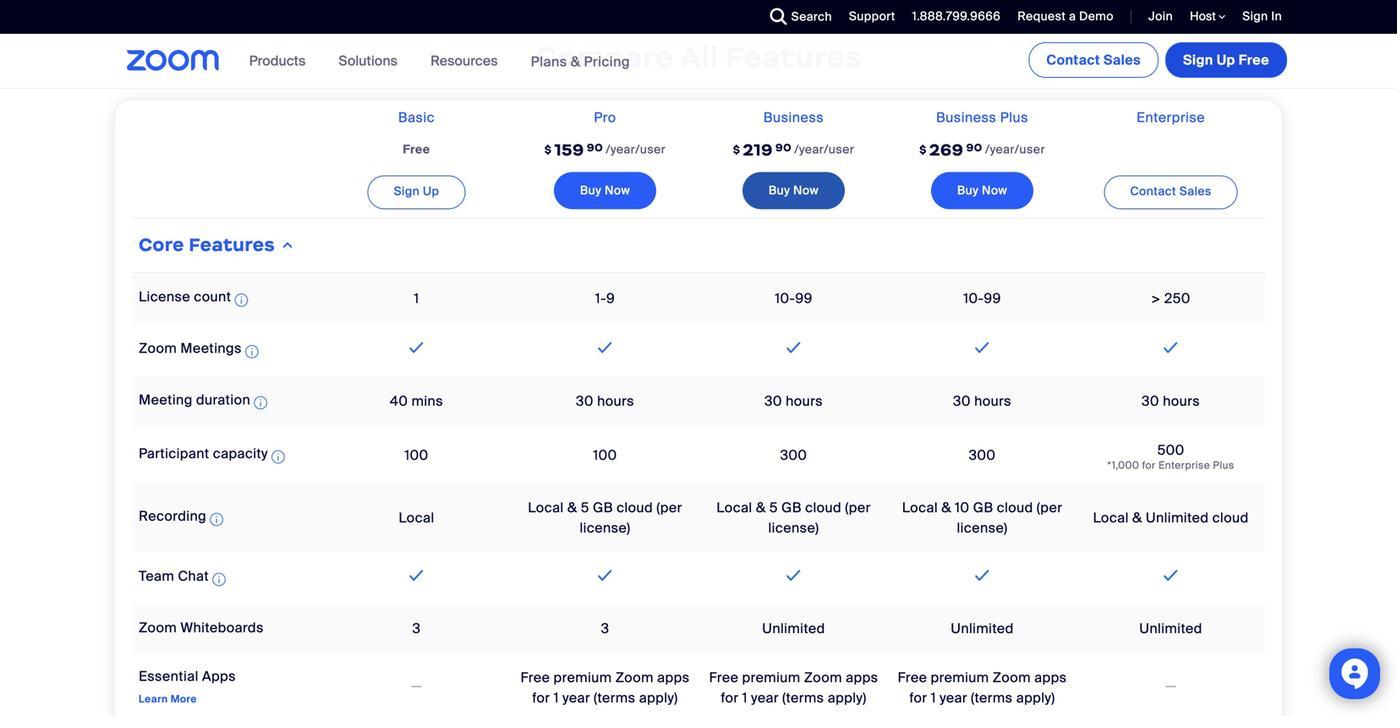 Task type: vqa. For each thing, say whether or not it's contained in the screenshot.
SERVICE in button
no



Task type: locate. For each thing, give the bounding box(es) containing it.
contact
[[1047, 51, 1101, 69], [1131, 184, 1177, 199]]

0 horizontal spatial 90
[[587, 141, 603, 155]]

1 horizontal spatial 10-99
[[964, 290, 1002, 308]]

2 now from the left
[[794, 183, 819, 199]]

plus up $ 269 90 /year/user
[[1001, 109, 1029, 126]]

now down $ 159 90 /year/user on the top left of the page
[[605, 183, 631, 199]]

up
[[1217, 51, 1236, 69], [423, 184, 440, 199]]

features up count
[[189, 234, 275, 257]]

free
[[1239, 51, 1270, 69], [403, 142, 430, 157], [521, 669, 550, 687], [710, 669, 739, 687], [898, 669, 928, 687]]

0 horizontal spatial license)
[[580, 520, 631, 537]]

apply)
[[639, 690, 678, 707], [828, 690, 867, 707], [1017, 690, 1056, 707]]

2 premium from the left
[[743, 669, 801, 687]]

30 hours
[[576, 393, 635, 411], [765, 393, 823, 411], [954, 393, 1012, 411], [1142, 393, 1201, 411]]

chat
[[178, 568, 209, 586]]

0 vertical spatial features
[[726, 39, 862, 75]]

request
[[1018, 8, 1066, 24]]

1 horizontal spatial local & 5 gb cloud (per license)
[[717, 499, 871, 537]]

buy now link for 159
[[554, 172, 657, 210]]

up down host dropdown button
[[1217, 51, 1236, 69]]

300
[[781, 447, 808, 465], [969, 447, 996, 465]]

0 horizontal spatial buy now
[[580, 183, 631, 199]]

0 vertical spatial sign
[[1243, 8, 1269, 24]]

sign down basic
[[394, 184, 420, 199]]

0 horizontal spatial not included image
[[409, 677, 425, 697]]

0 horizontal spatial apps
[[658, 669, 690, 687]]

2 10-99 from the left
[[964, 290, 1002, 308]]

1 vertical spatial contact sales link
[[1105, 176, 1239, 210]]

contact sales link
[[1029, 42, 1159, 78], [1105, 176, 1239, 210]]

4 30 hours from the left
[[1142, 393, 1201, 411]]

2 horizontal spatial $
[[920, 143, 927, 157]]

team chat
[[139, 568, 209, 586]]

features down search button
[[726, 39, 862, 75]]

3 buy now from the left
[[958, 183, 1008, 199]]

contact sales
[[1047, 51, 1141, 69], [1131, 184, 1212, 199]]

0 horizontal spatial contact
[[1047, 51, 1101, 69]]

sign up free button
[[1166, 42, 1288, 78]]

local
[[528, 499, 564, 517], [717, 499, 753, 517], [903, 499, 938, 517], [399, 509, 435, 527], [1094, 509, 1129, 527]]

2 horizontal spatial apps
[[1035, 669, 1067, 687]]

2 horizontal spatial sign
[[1243, 8, 1269, 24]]

1 buy from the left
[[580, 183, 602, 199]]

in
[[1272, 8, 1283, 24]]

3 license) from the left
[[957, 520, 1008, 537]]

0 vertical spatial contact sales
[[1047, 51, 1141, 69]]

0 horizontal spatial year
[[563, 690, 591, 707]]

0 horizontal spatial 3
[[413, 620, 421, 638]]

$ inside $ 159 90 /year/user
[[545, 143, 552, 157]]

buy down $ 159 90 /year/user on the top left of the page
[[580, 183, 602, 199]]

products
[[249, 52, 306, 70]]

team
[[139, 568, 174, 586]]

2 (per from the left
[[846, 499, 871, 517]]

99
[[796, 290, 813, 308], [984, 290, 1002, 308]]

1 horizontal spatial 100
[[593, 447, 617, 465]]

now for 159
[[605, 183, 631, 199]]

buy now link for 269
[[932, 172, 1034, 210]]

local & 10 gb cloud (per license)
[[903, 499, 1063, 537]]

plus inside 500 *1,000 for enterprise plus
[[1214, 459, 1235, 472]]

0 horizontal spatial $
[[545, 143, 552, 157]]

not included image
[[409, 677, 425, 697], [1163, 677, 1180, 697]]

0 horizontal spatial (terms
[[594, 690, 636, 707]]

1 vertical spatial features
[[189, 234, 275, 257]]

1 horizontal spatial sign
[[1184, 51, 1214, 69]]

2 /year/user from the left
[[795, 142, 855, 157]]

2 99 from the left
[[984, 290, 1002, 308]]

(terms
[[594, 690, 636, 707], [783, 690, 825, 707], [972, 690, 1013, 707]]

0 horizontal spatial /year/user
[[606, 142, 666, 157]]

$ left 159
[[545, 143, 552, 157]]

search button
[[758, 0, 837, 34]]

buy now for 269
[[958, 183, 1008, 199]]

team chat image
[[212, 570, 226, 590]]

2 horizontal spatial apply)
[[1017, 690, 1056, 707]]

4 hours from the left
[[1164, 393, 1201, 411]]

100
[[405, 447, 429, 465], [593, 447, 617, 465]]

/year/user
[[606, 142, 666, 157], [795, 142, 855, 157], [986, 142, 1046, 157]]

0 vertical spatial plus
[[1001, 109, 1029, 126]]

business for business plus
[[937, 109, 997, 126]]

features
[[726, 39, 862, 75], [189, 234, 275, 257]]

1 horizontal spatial up
[[1217, 51, 1236, 69]]

0 horizontal spatial sign
[[394, 184, 420, 199]]

local & 5 gb cloud (per license)
[[528, 499, 683, 537], [717, 499, 871, 537]]

included image
[[594, 337, 617, 358], [783, 337, 805, 358], [972, 337, 994, 358], [406, 566, 428, 586], [783, 566, 805, 586]]

basic
[[398, 109, 435, 126]]

buy down the "$ 219 90 /year/user"
[[769, 183, 791, 199]]

1 (terms from the left
[[594, 690, 636, 707]]

3 /year/user from the left
[[986, 142, 1046, 157]]

1 horizontal spatial 3
[[601, 620, 610, 638]]

0 horizontal spatial 10-99
[[775, 290, 813, 308]]

gb
[[593, 499, 613, 517], [782, 499, 802, 517], [974, 499, 994, 517]]

sign for sign up
[[394, 184, 420, 199]]

1 horizontal spatial now
[[794, 183, 819, 199]]

0 vertical spatial contact sales link
[[1029, 42, 1159, 78]]

buy now for 159
[[580, 183, 631, 199]]

2 10- from the left
[[964, 290, 984, 308]]

2 buy from the left
[[769, 183, 791, 199]]

license
[[139, 288, 190, 306]]

/year/user inside $ 159 90 /year/user
[[606, 142, 666, 157]]

recording application
[[139, 508, 227, 530]]

1 horizontal spatial 300
[[969, 447, 996, 465]]

participant capacity image
[[272, 447, 285, 468]]

1 horizontal spatial contact
[[1131, 184, 1177, 199]]

0 horizontal spatial 300
[[781, 447, 808, 465]]

1 business from the left
[[764, 109, 824, 126]]

1 vertical spatial up
[[423, 184, 440, 199]]

buy now link down the "$ 219 90 /year/user"
[[743, 172, 845, 210]]

2 buy now link from the left
[[743, 172, 845, 210]]

participant capacity application
[[139, 445, 288, 468]]

plans & pricing
[[531, 53, 630, 70]]

included image
[[406, 337, 428, 358], [1160, 337, 1183, 358], [594, 566, 617, 586], [972, 566, 994, 586], [1160, 566, 1183, 586]]

0 horizontal spatial business
[[764, 109, 824, 126]]

2 (terms from the left
[[783, 690, 825, 707]]

contact sales inside meetings navigation
[[1047, 51, 1141, 69]]

/year/user inside $ 269 90 /year/user
[[986, 142, 1046, 157]]

buy for 269
[[958, 183, 979, 199]]

90 right 219
[[776, 141, 792, 155]]

sign in
[[1243, 8, 1283, 24]]

free premium zoom apps for 1 year (terms apply)
[[521, 669, 690, 707], [710, 669, 879, 707], [898, 669, 1067, 707]]

2 business from the left
[[937, 109, 997, 126]]

1 horizontal spatial plus
[[1214, 459, 1235, 472]]

1 horizontal spatial 10-
[[964, 290, 984, 308]]

90 right 159
[[587, 141, 603, 155]]

1 gb from the left
[[593, 499, 613, 517]]

90 inside the "$ 219 90 /year/user"
[[776, 141, 792, 155]]

1 /year/user from the left
[[606, 142, 666, 157]]

0 vertical spatial up
[[1217, 51, 1236, 69]]

1 premium from the left
[[554, 669, 612, 687]]

meeting
[[139, 391, 193, 409]]

sales inside core features "application"
[[1180, 184, 1212, 199]]

0 vertical spatial contact
[[1047, 51, 1101, 69]]

search
[[792, 9, 833, 25]]

3 gb from the left
[[974, 499, 994, 517]]

1 90 from the left
[[587, 141, 603, 155]]

1 horizontal spatial features
[[726, 39, 862, 75]]

2 not included image from the left
[[1163, 677, 1180, 697]]

1 vertical spatial sign
[[1184, 51, 1214, 69]]

0 horizontal spatial features
[[189, 234, 275, 257]]

sales
[[1104, 51, 1141, 69], [1180, 184, 1212, 199]]

1 local & 5 gb cloud (per license) from the left
[[528, 499, 683, 537]]

1 horizontal spatial (terms
[[783, 690, 825, 707]]

business up $ 269 90 /year/user
[[937, 109, 997, 126]]

& inside local & 10 gb cloud (per license)
[[942, 499, 952, 517]]

0 horizontal spatial (per
[[657, 499, 683, 517]]

2 year from the left
[[752, 690, 779, 707]]

1 horizontal spatial buy
[[769, 183, 791, 199]]

1 free premium zoom apps for 1 year (terms apply) from the left
[[521, 669, 690, 707]]

5
[[581, 499, 590, 517], [770, 499, 778, 517]]

$ for 269
[[920, 143, 927, 157]]

core
[[139, 234, 184, 257]]

2 $ from the left
[[733, 143, 741, 157]]

3 (per from the left
[[1037, 499, 1063, 517]]

contact sales inside core features "application"
[[1131, 184, 1212, 199]]

1 horizontal spatial 90
[[776, 141, 792, 155]]

2 gb from the left
[[782, 499, 802, 517]]

1 horizontal spatial year
[[752, 690, 779, 707]]

0 horizontal spatial 10-
[[775, 290, 796, 308]]

1 horizontal spatial gb
[[782, 499, 802, 517]]

unlimited
[[1146, 509, 1209, 527], [763, 620, 826, 638], [951, 620, 1014, 638], [1140, 620, 1203, 638]]

1 horizontal spatial /year/user
[[795, 142, 855, 157]]

sign in link
[[1230, 0, 1291, 34], [1243, 8, 1283, 24]]

90 for 219
[[776, 141, 792, 155]]

3 now from the left
[[982, 183, 1008, 199]]

now down $ 269 90 /year/user
[[982, 183, 1008, 199]]

buy now link
[[554, 172, 657, 210], [743, 172, 845, 210], [932, 172, 1034, 210]]

1 horizontal spatial buy now
[[769, 183, 819, 199]]

3 buy now link from the left
[[932, 172, 1034, 210]]

buy now down $ 269 90 /year/user
[[958, 183, 1008, 199]]

2 local & 5 gb cloud (per license) from the left
[[717, 499, 871, 537]]

3 buy from the left
[[958, 183, 979, 199]]

1 horizontal spatial license)
[[769, 520, 820, 537]]

2 horizontal spatial license)
[[957, 520, 1008, 537]]

2 horizontal spatial buy now link
[[932, 172, 1034, 210]]

enterprise inside 500 *1,000 for enterprise plus
[[1159, 459, 1211, 472]]

1 horizontal spatial sales
[[1180, 184, 1212, 199]]

1 vertical spatial contact
[[1131, 184, 1177, 199]]

sign inside core features "application"
[[394, 184, 420, 199]]

2 hours from the left
[[786, 393, 823, 411]]

&
[[571, 53, 581, 70], [568, 499, 578, 517], [756, 499, 766, 517], [942, 499, 952, 517], [1133, 509, 1143, 527]]

0 horizontal spatial buy now link
[[554, 172, 657, 210]]

buy now down the "$ 219 90 /year/user"
[[769, 183, 819, 199]]

plans & pricing link
[[531, 53, 630, 70], [531, 53, 630, 70]]

3 90 from the left
[[967, 141, 983, 155]]

0 horizontal spatial plus
[[1001, 109, 1029, 126]]

now
[[605, 183, 631, 199], [794, 183, 819, 199], [982, 183, 1008, 199]]

business
[[764, 109, 824, 126], [937, 109, 997, 126]]

$ 269 90 /year/user
[[920, 140, 1046, 160]]

1 horizontal spatial (per
[[846, 499, 871, 517]]

0 horizontal spatial local & 5 gb cloud (per license)
[[528, 499, 683, 537]]

participant
[[139, 445, 209, 463]]

plus
[[1001, 109, 1029, 126], [1214, 459, 1235, 472]]

sign down host
[[1184, 51, 1214, 69]]

90 right 269
[[967, 141, 983, 155]]

resources button
[[431, 34, 506, 88]]

0 horizontal spatial 5
[[581, 499, 590, 517]]

$ left 219
[[733, 143, 741, 157]]

now down the "$ 219 90 /year/user"
[[794, 183, 819, 199]]

meeting duration image
[[254, 393, 267, 414]]

1 horizontal spatial buy now link
[[743, 172, 845, 210]]

0 horizontal spatial gb
[[593, 499, 613, 517]]

0 horizontal spatial 99
[[796, 290, 813, 308]]

for
[[1143, 459, 1156, 472], [533, 690, 550, 707], [721, 690, 739, 707], [910, 690, 928, 707]]

/year/user for 219
[[795, 142, 855, 157]]

sign up link
[[368, 176, 466, 210]]

/year/user down business plus
[[986, 142, 1046, 157]]

1 horizontal spatial business
[[937, 109, 997, 126]]

sign
[[1243, 8, 1269, 24], [1184, 51, 1214, 69], [394, 184, 420, 199]]

1 buy now link from the left
[[554, 172, 657, 210]]

enterprise
[[1137, 109, 1206, 126], [1159, 459, 1211, 472]]

1.888.799.9666 button
[[900, 0, 1006, 34], [913, 8, 1001, 24]]

2 vertical spatial sign
[[394, 184, 420, 199]]

1 now from the left
[[605, 183, 631, 199]]

license)
[[580, 520, 631, 537], [769, 520, 820, 537], [957, 520, 1008, 537]]

40
[[390, 393, 408, 411]]

business up the "$ 219 90 /year/user"
[[764, 109, 824, 126]]

2 horizontal spatial /year/user
[[986, 142, 1046, 157]]

3 $ from the left
[[920, 143, 927, 157]]

0 horizontal spatial now
[[605, 183, 631, 199]]

buy now link down $ 159 90 /year/user on the top left of the page
[[554, 172, 657, 210]]

2 horizontal spatial buy now
[[958, 183, 1008, 199]]

premium
[[554, 669, 612, 687], [743, 669, 801, 687], [931, 669, 990, 687]]

90
[[587, 141, 603, 155], [776, 141, 792, 155], [967, 141, 983, 155]]

$ 219 90 /year/user
[[733, 140, 855, 160]]

2 horizontal spatial (terms
[[972, 690, 1013, 707]]

buy now link down $ 269 90 /year/user
[[932, 172, 1034, 210]]

buy now down $ 159 90 /year/user on the top left of the page
[[580, 183, 631, 199]]

$ inside the "$ 219 90 /year/user"
[[733, 143, 741, 157]]

2 horizontal spatial buy
[[958, 183, 979, 199]]

core features application
[[132, 101, 1266, 717]]

0 vertical spatial sales
[[1104, 51, 1141, 69]]

0 horizontal spatial up
[[423, 184, 440, 199]]

up inside "button"
[[1217, 51, 1236, 69]]

banner
[[107, 34, 1291, 89]]

0 horizontal spatial sales
[[1104, 51, 1141, 69]]

2 horizontal spatial 90
[[967, 141, 983, 155]]

cloud inside local & 10 gb cloud (per license)
[[997, 499, 1034, 517]]

90 inside $ 269 90 /year/user
[[967, 141, 983, 155]]

1 horizontal spatial $
[[733, 143, 741, 157]]

up down basic
[[423, 184, 440, 199]]

2 horizontal spatial now
[[982, 183, 1008, 199]]

recording
[[139, 508, 207, 526]]

enterprise down meetings navigation
[[1137, 109, 1206, 126]]

(per inside local & 10 gb cloud (per license)
[[1037, 499, 1063, 517]]

1 horizontal spatial apply)
[[828, 690, 867, 707]]

buy for 219
[[769, 183, 791, 199]]

& inside product information navigation
[[571, 53, 581, 70]]

sign left in
[[1243, 8, 1269, 24]]

1
[[414, 290, 419, 308], [554, 690, 559, 707], [743, 690, 748, 707], [931, 690, 937, 707]]

1 horizontal spatial 99
[[984, 290, 1002, 308]]

219
[[743, 140, 773, 160]]

support link
[[837, 0, 900, 34], [849, 8, 896, 24]]

3 apps from the left
[[1035, 669, 1067, 687]]

2 90 from the left
[[776, 141, 792, 155]]

2 5 from the left
[[770, 499, 778, 517]]

2 horizontal spatial free premium zoom apps for 1 year (terms apply)
[[898, 669, 1067, 707]]

$ left 269
[[920, 143, 927, 157]]

1 vertical spatial plus
[[1214, 459, 1235, 472]]

zoom meetings application
[[139, 340, 262, 362]]

up inside core features "application"
[[423, 184, 440, 199]]

2 horizontal spatial (per
[[1037, 499, 1063, 517]]

core features cell
[[132, 226, 1266, 266]]

1 horizontal spatial apps
[[846, 669, 879, 687]]

10
[[955, 499, 970, 517]]

business for business
[[764, 109, 824, 126]]

support
[[849, 8, 896, 24]]

2 buy now from the left
[[769, 183, 819, 199]]

sign inside "button"
[[1184, 51, 1214, 69]]

0 horizontal spatial free premium zoom apps for 1 year (terms apply)
[[521, 669, 690, 707]]

0 horizontal spatial apply)
[[639, 690, 678, 707]]

buy now
[[580, 183, 631, 199], [769, 183, 819, 199], [958, 183, 1008, 199]]

$ inside $ 269 90 /year/user
[[920, 143, 927, 157]]

3 30 hours from the left
[[954, 393, 1012, 411]]

buy down $ 269 90 /year/user
[[958, 183, 979, 199]]

1 $ from the left
[[545, 143, 552, 157]]

1 vertical spatial sales
[[1180, 184, 1212, 199]]

request a demo link
[[1006, 0, 1119, 34], [1018, 8, 1114, 24]]

/year/user inside the "$ 219 90 /year/user"
[[795, 142, 855, 157]]

1 hours from the left
[[597, 393, 635, 411]]

1 vertical spatial enterprise
[[1159, 459, 1211, 472]]

1 buy now from the left
[[580, 183, 631, 199]]

2 30 hours from the left
[[765, 393, 823, 411]]

90 inside $ 159 90 /year/user
[[587, 141, 603, 155]]

solutions
[[339, 52, 398, 70]]

3 30 from the left
[[954, 393, 971, 411]]

enterprise up the local & unlimited cloud
[[1159, 459, 1211, 472]]

plus right the 500
[[1214, 459, 1235, 472]]

0 horizontal spatial 100
[[405, 447, 429, 465]]

2 horizontal spatial year
[[940, 690, 968, 707]]

500 *1,000 for enterprise plus
[[1108, 442, 1235, 472]]

1 horizontal spatial free premium zoom apps for 1 year (terms apply)
[[710, 669, 879, 707]]

1 vertical spatial contact sales
[[1131, 184, 1212, 199]]

1 horizontal spatial 5
[[770, 499, 778, 517]]

gb inside local & 10 gb cloud (per license)
[[974, 499, 994, 517]]

sales inside meetings navigation
[[1104, 51, 1141, 69]]

2 horizontal spatial gb
[[974, 499, 994, 517]]

zoom
[[139, 340, 177, 357], [139, 619, 177, 637], [616, 669, 654, 687], [805, 669, 843, 687], [993, 669, 1031, 687]]

/year/user down pro
[[606, 142, 666, 157]]

/year/user right 219
[[795, 142, 855, 157]]

2 horizontal spatial premium
[[931, 669, 990, 687]]

(per
[[657, 499, 683, 517], [846, 499, 871, 517], [1037, 499, 1063, 517]]

1 horizontal spatial not included image
[[1163, 677, 1180, 697]]

year
[[563, 690, 591, 707], [752, 690, 779, 707], [940, 690, 968, 707]]

1 horizontal spatial premium
[[743, 669, 801, 687]]

0 horizontal spatial premium
[[554, 669, 612, 687]]

0 horizontal spatial buy
[[580, 183, 602, 199]]



Task type: describe. For each thing, give the bounding box(es) containing it.
apps
[[202, 668, 236, 686]]

demo
[[1080, 8, 1114, 24]]

1-9
[[596, 290, 615, 308]]

contact inside meetings navigation
[[1047, 51, 1101, 69]]

capacity
[[213, 445, 268, 463]]

40 mins
[[390, 393, 443, 411]]

>
[[1152, 290, 1161, 308]]

license count image
[[235, 290, 248, 311]]

1 apps from the left
[[658, 669, 690, 687]]

zoom meetings image
[[245, 342, 259, 362]]

zoom inside application
[[139, 340, 177, 357]]

resources
[[431, 52, 498, 70]]

$ for 219
[[733, 143, 741, 157]]

compare all features
[[535, 39, 862, 75]]

zoom meetings
[[139, 340, 242, 357]]

all
[[680, 39, 719, 75]]

for inside 500 *1,000 for enterprise plus
[[1143, 459, 1156, 472]]

meeting duration application
[[139, 391, 271, 414]]

solutions button
[[339, 34, 405, 88]]

meetings
[[181, 340, 242, 357]]

now for 269
[[982, 183, 1008, 199]]

500
[[1158, 442, 1185, 459]]

essential
[[139, 668, 199, 686]]

contact sales link inside meetings navigation
[[1029, 42, 1159, 78]]

duration
[[196, 391, 251, 409]]

/year/user for 269
[[986, 142, 1046, 157]]

1 10- from the left
[[775, 290, 796, 308]]

2 30 from the left
[[765, 393, 783, 411]]

host button
[[1191, 8, 1226, 25]]

buy now link for 219
[[743, 172, 845, 210]]

request a demo
[[1018, 8, 1114, 24]]

host
[[1191, 8, 1219, 24]]

meeting duration
[[139, 391, 251, 409]]

1 not included image from the left
[[409, 677, 425, 697]]

banner containing contact sales
[[107, 34, 1291, 89]]

zoom logo image
[[127, 50, 220, 71]]

1 100 from the left
[[405, 447, 429, 465]]

up for sign up free
[[1217, 51, 1236, 69]]

1 5 from the left
[[581, 499, 590, 517]]

2 100 from the left
[[593, 447, 617, 465]]

recording image
[[210, 510, 223, 530]]

250
[[1165, 290, 1191, 308]]

159
[[555, 140, 585, 160]]

2 license) from the left
[[769, 520, 820, 537]]

sign up
[[394, 184, 440, 199]]

buy for 159
[[580, 183, 602, 199]]

1 (per from the left
[[657, 499, 683, 517]]

features inside cell
[[189, 234, 275, 257]]

license) inside local & 10 gb cloud (per license)
[[957, 520, 1008, 537]]

$ for 159
[[545, 143, 552, 157]]

3 premium from the left
[[931, 669, 990, 687]]

4 30 from the left
[[1142, 393, 1160, 411]]

free inside "button"
[[1239, 51, 1270, 69]]

269
[[930, 140, 964, 160]]

1 30 hours from the left
[[576, 393, 635, 411]]

meetings navigation
[[1026, 34, 1291, 81]]

count
[[194, 288, 231, 306]]

/year/user for 159
[[606, 142, 666, 157]]

1 10-99 from the left
[[775, 290, 813, 308]]

zoom whiteboards
[[139, 619, 264, 637]]

plans
[[531, 53, 567, 70]]

local & unlimited cloud
[[1094, 509, 1249, 527]]

learn
[[139, 693, 168, 706]]

join
[[1149, 8, 1174, 24]]

1 30 from the left
[[576, 393, 594, 411]]

1 year from the left
[[563, 690, 591, 707]]

learn more link
[[139, 693, 197, 706]]

up for sign up
[[423, 184, 440, 199]]

9
[[607, 290, 615, 308]]

license count application
[[139, 288, 252, 311]]

3 free premium zoom apps for 1 year (terms apply) from the left
[[898, 669, 1067, 707]]

whiteboards
[[181, 619, 264, 637]]

90 for 269
[[967, 141, 983, 155]]

2 3 from the left
[[601, 620, 610, 638]]

3 hours from the left
[[975, 393, 1012, 411]]

1 99 from the left
[[796, 290, 813, 308]]

1 apply) from the left
[[639, 690, 678, 707]]

3 year from the left
[[940, 690, 968, 707]]

a
[[1070, 8, 1077, 24]]

2 apps from the left
[[846, 669, 879, 687]]

1-
[[596, 290, 607, 308]]

2 300 from the left
[[969, 447, 996, 465]]

3 apply) from the left
[[1017, 690, 1056, 707]]

sign for sign up free
[[1184, 51, 1214, 69]]

now for 219
[[794, 183, 819, 199]]

1.888.799.9666
[[913, 8, 1001, 24]]

*1,000
[[1108, 459, 1140, 472]]

join link left host
[[1136, 0, 1178, 34]]

2 apply) from the left
[[828, 690, 867, 707]]

contact inside core features "application"
[[1131, 184, 1177, 199]]

sign up free
[[1184, 51, 1270, 69]]

right image
[[279, 238, 296, 252]]

essential apps learn more
[[139, 668, 236, 706]]

join link up meetings navigation
[[1149, 8, 1174, 24]]

participant capacity
[[139, 445, 268, 463]]

> 250
[[1152, 290, 1191, 308]]

product information navigation
[[237, 34, 643, 89]]

0 vertical spatial enterprise
[[1137, 109, 1206, 126]]

$ 159 90 /year/user
[[545, 140, 666, 160]]

local inside local & 10 gb cloud (per license)
[[903, 499, 938, 517]]

1 3 from the left
[[413, 620, 421, 638]]

core features
[[139, 234, 275, 257]]

2 free premium zoom apps for 1 year (terms apply) from the left
[[710, 669, 879, 707]]

90 for 159
[[587, 141, 603, 155]]

3 (terms from the left
[[972, 690, 1013, 707]]

sign for sign in
[[1243, 8, 1269, 24]]

pro
[[594, 109, 617, 126]]

more
[[171, 693, 197, 706]]

pricing
[[584, 53, 630, 70]]

buy now for 219
[[769, 183, 819, 199]]

products button
[[249, 34, 313, 88]]

mins
[[412, 393, 443, 411]]

team chat application
[[139, 568, 229, 590]]

license count
[[139, 288, 231, 306]]

1 300 from the left
[[781, 447, 808, 465]]

compare
[[535, 39, 674, 75]]

1 license) from the left
[[580, 520, 631, 537]]

business plus
[[937, 109, 1029, 126]]



